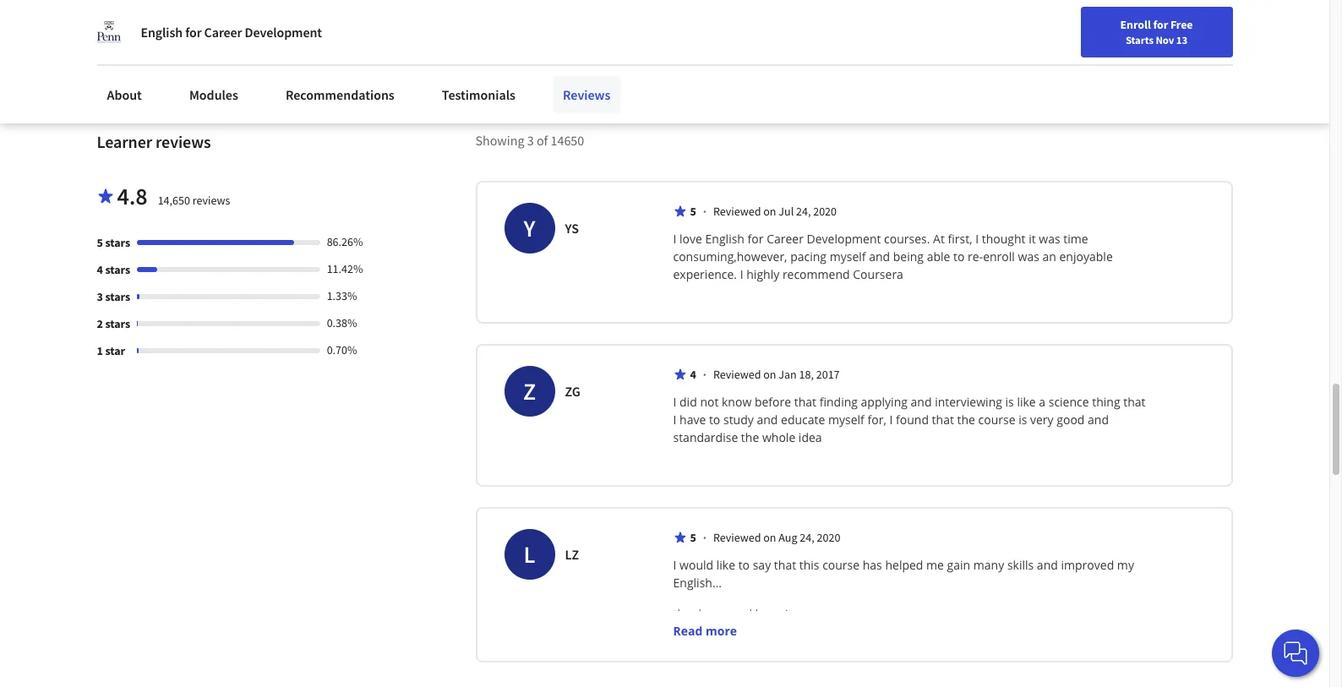 Task type: describe. For each thing, give the bounding box(es) containing it.
a
[[1039, 394, 1045, 410]]

highly
[[746, 266, 779, 283]]

skills
[[1007, 557, 1034, 573]]

keep
[[755, 606, 782, 622]]

for,
[[867, 412, 886, 428]]

courses.
[[884, 231, 930, 247]]

reviews
[[563, 86, 611, 103]]

an
[[1042, 249, 1056, 265]]

up...
[[795, 606, 819, 622]]

reviewed for z
[[713, 367, 761, 382]]

14,650
[[158, 193, 190, 208]]

to inside i would like to say that this course has helped me gain many skills and improved my english...
[[738, 557, 750, 573]]

4 for 4 stars
[[97, 262, 103, 277]]

starts
[[1126, 33, 1154, 46]]

4 stars
[[97, 262, 130, 277]]

have
[[679, 412, 706, 428]]

gain
[[947, 557, 970, 573]]

0 horizontal spatial 3
[[97, 289, 103, 305]]

1 horizontal spatial you
[[760, 642, 780, 658]]

0 vertical spatial development
[[245, 24, 322, 41]]

2020 for l
[[817, 530, 840, 545]]

11.42%
[[327, 261, 363, 277]]

i left love
[[673, 231, 676, 247]]

13
[[1176, 33, 1187, 46]]

science
[[1049, 394, 1089, 410]]

i left the 'have'
[[673, 412, 676, 428]]

has
[[863, 557, 882, 573]]

aug
[[779, 530, 797, 545]]

account
[[1017, 642, 1061, 658]]

reviews link
[[553, 76, 621, 113]]

read
[[673, 623, 703, 639]]

enroll
[[983, 249, 1015, 265]]

1 vertical spatial 5
[[97, 235, 103, 250]]

showing 3 of 14650
[[475, 132, 584, 149]]

star
[[105, 343, 125, 359]]

to inside i did not know before that finding applying and interviewing is like a science thing that i have to study and educate myself for, i found that the course is very good and standardise the whole idea
[[709, 412, 720, 428]]

english for career development
[[141, 24, 322, 41]]

nov
[[1156, 33, 1174, 46]]

not
[[700, 394, 719, 410]]

enjoyable
[[1059, 249, 1113, 265]]

modules link
[[179, 76, 248, 113]]

show notifications image
[[1101, 21, 1121, 41]]

applying
[[861, 394, 908, 410]]

5 for y
[[690, 204, 696, 219]]

me inside thank you and keep it up... nb: i kindly ask you to stop sending me e-mails on my hotmail account
[[871, 642, 889, 658]]

5 stars
[[97, 235, 130, 250]]

reviewed on jan 18, 2017
[[713, 367, 840, 382]]

i left did
[[673, 394, 676, 410]]

helped
[[885, 557, 923, 573]]

mails
[[902, 642, 932, 658]]

whole
[[762, 430, 795, 446]]

0 vertical spatial is
[[1005, 394, 1014, 410]]

14,650 reviews
[[158, 193, 230, 208]]

course inside i did not know before that finding applying and interviewing is like a science thing that i have to study and educate myself for, i found that the course is very good and standardise the whole idea
[[978, 412, 1015, 428]]

0 vertical spatial was
[[1039, 231, 1060, 247]]

lz
[[565, 546, 579, 563]]

0 vertical spatial you
[[708, 606, 728, 622]]

recommendations link
[[275, 76, 405, 113]]

i down consuming,however,
[[740, 266, 743, 283]]

english inside i love english for career development courses. at first, i thought it was time consuming,however, pacing myself and being able to re-enroll was an enjoyable experience. i highly recommend coursera
[[705, 231, 744, 247]]

like inside i would like to say that this course has helped me gain many skills and improved my english...
[[716, 557, 735, 573]]

testimonials link
[[432, 76, 526, 113]]

enroll for free starts nov 13
[[1120, 17, 1193, 46]]

2
[[97, 316, 103, 332]]

learner reviews
[[97, 131, 211, 152]]

0 horizontal spatial the
[[741, 430, 759, 446]]

many
[[973, 557, 1004, 573]]

like inside i did not know before that finding applying and interviewing is like a science thing that i have to study and educate myself for, i found that the course is very good and standardise the whole idea
[[1017, 394, 1036, 410]]

myself inside i did not know before that finding applying and interviewing is like a science thing that i have to study and educate myself for, i found that the course is very good and standardise the whole idea
[[828, 412, 864, 428]]

about link
[[97, 76, 152, 113]]

myself inside i love english for career development courses. at first, i thought it was time consuming,however, pacing myself and being able to re-enroll was an enjoyable experience. i highly recommend coursera
[[830, 249, 866, 265]]

and inside thank you and keep it up... nb: i kindly ask you to stop sending me e-mails on my hotmail account
[[731, 606, 752, 622]]

z
[[523, 376, 536, 407]]

on inside thank you and keep it up... nb: i kindly ask you to stop sending me e-mails on my hotmail account
[[935, 642, 949, 658]]

educate
[[781, 412, 825, 428]]

sending
[[825, 642, 868, 658]]

1 horizontal spatial 3
[[527, 132, 534, 149]]

and inside i love english for career development courses. at first, i thought it was time consuming,however, pacing myself and being able to re-enroll was an enjoyable experience. i highly recommend coursera
[[869, 249, 890, 265]]

reviewed for y
[[713, 204, 761, 219]]

0 horizontal spatial career
[[204, 24, 242, 41]]

chat with us image
[[1282, 640, 1309, 667]]

my inside i would like to say that this course has helped me gain many skills and improved my english...
[[1117, 557, 1134, 573]]

english...
[[673, 575, 722, 591]]

that right thing
[[1123, 394, 1145, 410]]

study
[[723, 412, 754, 428]]

i did not know before that finding applying and interviewing is like a science thing that i have to study and educate myself for, i found that the course is very good and standardise the whole idea
[[673, 394, 1149, 446]]

ask
[[738, 642, 756, 658]]

that inside i would like to say that this course has helped me gain many skills and improved my english...
[[774, 557, 796, 573]]

jan
[[779, 367, 797, 382]]

read more button
[[673, 622, 737, 640]]

that right found
[[932, 412, 954, 428]]

before
[[755, 394, 791, 410]]

2 stars
[[97, 316, 130, 332]]

consuming,however,
[[673, 249, 787, 265]]

1 star
[[97, 343, 125, 359]]

2020 for y
[[813, 204, 837, 219]]

thing
[[1092, 394, 1120, 410]]

and down thing
[[1088, 412, 1109, 428]]

finding
[[819, 394, 858, 410]]

24, for y
[[796, 204, 811, 219]]

1
[[97, 343, 103, 359]]

development inside i love english for career development courses. at first, i thought it was time consuming,however, pacing myself and being able to re-enroll was an enjoyable experience. i highly recommend coursera
[[807, 231, 881, 247]]

e-
[[892, 642, 902, 658]]

re-
[[968, 249, 983, 265]]

found
[[896, 412, 929, 428]]

3 stars
[[97, 289, 130, 305]]

good
[[1057, 412, 1085, 428]]

coursera image
[[20, 14, 128, 41]]



Task type: locate. For each thing, give the bounding box(es) containing it.
english
[[141, 24, 183, 41], [705, 231, 744, 247]]

of
[[537, 132, 548, 149]]

i right first,
[[975, 231, 979, 247]]

0 horizontal spatial english
[[141, 24, 183, 41]]

career up the modules
[[204, 24, 242, 41]]

testimonials
[[442, 86, 515, 103]]

it left up...
[[785, 606, 792, 622]]

university of pennsylvania image
[[97, 20, 120, 44]]

1 vertical spatial you
[[760, 642, 780, 658]]

on for l
[[763, 530, 776, 545]]

my inside thank you and keep it up... nb: i kindly ask you to stop sending me e-mails on my hotmail account
[[952, 642, 969, 658]]

1 vertical spatial me
[[871, 642, 889, 658]]

english right 'university of pennsylvania' icon
[[141, 24, 183, 41]]

5 up 4 stars on the top left of the page
[[97, 235, 103, 250]]

myself up coursera
[[830, 249, 866, 265]]

3
[[527, 132, 534, 149], [97, 289, 103, 305]]

english up consuming,however,
[[705, 231, 744, 247]]

development up pacing
[[807, 231, 881, 247]]

course inside i would like to say that this course has helped me gain many skills and improved my english...
[[822, 557, 860, 573]]

to down not
[[709, 412, 720, 428]]

development up recommendations
[[245, 24, 322, 41]]

you
[[708, 606, 728, 622], [760, 642, 780, 658]]

my left "hotmail"
[[952, 642, 969, 658]]

stars right 2
[[105, 316, 130, 332]]

on right mails
[[935, 642, 949, 658]]

for for enroll
[[1153, 17, 1168, 32]]

coursera
[[853, 266, 903, 283]]

you right ask
[[760, 642, 780, 658]]

0 vertical spatial 2020
[[813, 204, 837, 219]]

i right for,
[[889, 412, 893, 428]]

1 vertical spatial my
[[952, 642, 969, 658]]

stars down 4 stars on the top left of the page
[[105, 289, 130, 305]]

0 vertical spatial my
[[1117, 557, 1134, 573]]

standardise
[[673, 430, 738, 446]]

24, right jul
[[796, 204, 811, 219]]

5 up love
[[690, 204, 696, 219]]

zg
[[565, 383, 580, 400]]

i right nb:
[[696, 642, 699, 658]]

my
[[1117, 557, 1134, 573], [952, 642, 969, 658]]

0.70%
[[327, 343, 357, 358]]

recommendations
[[286, 86, 394, 103]]

that up educate
[[794, 394, 816, 410]]

reviewed up consuming,however,
[[713, 204, 761, 219]]

5 up "would"
[[690, 530, 696, 545]]

love
[[679, 231, 702, 247]]

stars up 4 stars on the top left of the page
[[105, 235, 130, 250]]

was up 'an'
[[1039, 231, 1060, 247]]

improved
[[1061, 557, 1114, 573]]

jul
[[779, 204, 794, 219]]

i inside thank you and keep it up... nb: i kindly ask you to stop sending me e-mails on my hotmail account
[[696, 642, 699, 658]]

2 horizontal spatial for
[[1153, 17, 1168, 32]]

0 horizontal spatial me
[[871, 642, 889, 658]]

ys
[[565, 220, 579, 237]]

you up more
[[708, 606, 728, 622]]

career
[[204, 24, 242, 41], [767, 231, 804, 247]]

2 vertical spatial reviewed
[[713, 530, 761, 545]]

and down before
[[757, 412, 778, 428]]

0 vertical spatial me
[[926, 557, 944, 573]]

for
[[1153, 17, 1168, 32], [185, 24, 202, 41], [748, 231, 764, 247]]

for up the modules
[[185, 24, 202, 41]]

me left gain
[[926, 557, 944, 573]]

0 horizontal spatial like
[[716, 557, 735, 573]]

thought
[[982, 231, 1026, 247]]

1 vertical spatial reviews
[[192, 193, 230, 208]]

career down jul
[[767, 231, 804, 247]]

0 vertical spatial the
[[957, 412, 975, 428]]

more
[[706, 623, 737, 639]]

and right skills in the right of the page
[[1037, 557, 1058, 573]]

None search field
[[241, 11, 647, 44]]

24,
[[796, 204, 811, 219], [800, 530, 814, 545]]

4
[[97, 262, 103, 277], [690, 367, 696, 382]]

myself down finding
[[828, 412, 864, 428]]

would
[[679, 557, 713, 573]]

is left very
[[1018, 412, 1027, 428]]

me inside i would like to say that this course has helped me gain many skills and improved my english...
[[926, 557, 944, 573]]

0 vertical spatial 5
[[690, 204, 696, 219]]

stars for 3 stars
[[105, 289, 130, 305]]

4 down 5 stars
[[97, 262, 103, 277]]

to left stop
[[783, 642, 794, 658]]

reviews for 14,650 reviews
[[192, 193, 230, 208]]

on left jan
[[763, 367, 776, 382]]

the down interviewing
[[957, 412, 975, 428]]

i left "would"
[[673, 557, 676, 573]]

stop
[[797, 642, 822, 658]]

2020 up the this
[[817, 530, 840, 545]]

i
[[673, 231, 676, 247], [975, 231, 979, 247], [740, 266, 743, 283], [673, 394, 676, 410], [673, 412, 676, 428], [889, 412, 893, 428], [673, 557, 676, 573], [696, 642, 699, 658]]

read more
[[673, 623, 737, 639]]

1 horizontal spatial course
[[978, 412, 1015, 428]]

2 stars from the top
[[105, 262, 130, 277]]

for up nov in the right top of the page
[[1153, 17, 1168, 32]]

recommend
[[782, 266, 850, 283]]

course down interviewing
[[978, 412, 1015, 428]]

interviewing
[[935, 394, 1002, 410]]

and up found
[[911, 394, 932, 410]]

1 vertical spatial is
[[1018, 412, 1027, 428]]

stars for 2 stars
[[105, 316, 130, 332]]

5 for l
[[690, 530, 696, 545]]

3 stars from the top
[[105, 289, 130, 305]]

0 horizontal spatial 4
[[97, 262, 103, 277]]

at
[[933, 231, 945, 247]]

1 horizontal spatial is
[[1018, 412, 1027, 428]]

2020 right jul
[[813, 204, 837, 219]]

on left aug
[[763, 530, 776, 545]]

course left has
[[822, 557, 860, 573]]

on for y
[[763, 204, 776, 219]]

the down the study at the right
[[741, 430, 759, 446]]

that
[[794, 394, 816, 410], [1123, 394, 1145, 410], [932, 412, 954, 428], [774, 557, 796, 573]]

for inside enroll for free starts nov 13
[[1153, 17, 1168, 32]]

able
[[927, 249, 950, 265]]

1 horizontal spatial english
[[705, 231, 744, 247]]

course
[[978, 412, 1015, 428], [822, 557, 860, 573]]

0 vertical spatial reviewed
[[713, 204, 761, 219]]

i inside i would like to say that this course has helped me gain many skills and improved my english...
[[673, 557, 676, 573]]

1 vertical spatial 2020
[[817, 530, 840, 545]]

24, for l
[[800, 530, 814, 545]]

l
[[524, 539, 535, 570]]

me
[[926, 557, 944, 573], [871, 642, 889, 658]]

1 vertical spatial english
[[705, 231, 744, 247]]

to left re-
[[953, 249, 965, 265]]

1 vertical spatial 24,
[[800, 530, 814, 545]]

2020
[[813, 204, 837, 219], [817, 530, 840, 545]]

like
[[1017, 394, 1036, 410], [716, 557, 735, 573]]

was left 'an'
[[1018, 249, 1039, 265]]

reviews right 14,650
[[192, 193, 230, 208]]

4 up did
[[690, 367, 696, 382]]

and up more
[[731, 606, 752, 622]]

4 for 4
[[690, 367, 696, 382]]

1 horizontal spatial like
[[1017, 394, 1036, 410]]

reviews down the modules link
[[155, 131, 211, 152]]

for up consuming,however,
[[748, 231, 764, 247]]

1 vertical spatial course
[[822, 557, 860, 573]]

reviewed on aug 24, 2020
[[713, 530, 840, 545]]

experience.
[[673, 266, 737, 283]]

to inside thank you and keep it up... nb: i kindly ask you to stop sending me e-mails on my hotmail account
[[783, 642, 794, 658]]

0 vertical spatial career
[[204, 24, 242, 41]]

it
[[1029, 231, 1036, 247], [785, 606, 792, 622]]

1 horizontal spatial career
[[767, 231, 804, 247]]

reviews
[[155, 131, 211, 152], [192, 193, 230, 208]]

0 horizontal spatial my
[[952, 642, 969, 658]]

0 vertical spatial english
[[141, 24, 183, 41]]

1 vertical spatial it
[[785, 606, 792, 622]]

1 horizontal spatial development
[[807, 231, 881, 247]]

stars for 4 stars
[[105, 262, 130, 277]]

24, right aug
[[800, 530, 814, 545]]

1 horizontal spatial for
[[748, 231, 764, 247]]

14650
[[551, 132, 584, 149]]

this
[[799, 557, 819, 573]]

1 horizontal spatial it
[[1029, 231, 1036, 247]]

1 vertical spatial like
[[716, 557, 735, 573]]

0 horizontal spatial is
[[1005, 394, 1014, 410]]

stars for 5 stars
[[105, 235, 130, 250]]

86.26%
[[327, 234, 363, 250]]

me left e-
[[871, 642, 889, 658]]

y
[[524, 213, 535, 244]]

i love english for career development courses. at first, i thought it was time consuming,however, pacing myself and being able to re-enroll was an enjoyable experience. i highly recommend coursera
[[673, 231, 1116, 283]]

0 vertical spatial reviews
[[155, 131, 211, 152]]

0 horizontal spatial it
[[785, 606, 792, 622]]

reviewed for l
[[713, 530, 761, 545]]

3 left of at the left top
[[527, 132, 534, 149]]

my right improved
[[1117, 557, 1134, 573]]

3 reviewed from the top
[[713, 530, 761, 545]]

reviewed
[[713, 204, 761, 219], [713, 367, 761, 382], [713, 530, 761, 545]]

1 vertical spatial 4
[[690, 367, 696, 382]]

modules
[[189, 86, 238, 103]]

pacing
[[790, 249, 827, 265]]

1 horizontal spatial me
[[926, 557, 944, 573]]

0 vertical spatial 4
[[97, 262, 103, 277]]

1 vertical spatial 3
[[97, 289, 103, 305]]

reviewed up know
[[713, 367, 761, 382]]

1 vertical spatial was
[[1018, 249, 1039, 265]]

to
[[953, 249, 965, 265], [709, 412, 720, 428], [738, 557, 750, 573], [783, 642, 794, 658]]

menu item
[[975, 17, 1083, 72]]

like left a
[[1017, 394, 1036, 410]]

enroll
[[1120, 17, 1151, 32]]

4.8
[[117, 181, 148, 212]]

0 vertical spatial myself
[[830, 249, 866, 265]]

like right "would"
[[716, 557, 735, 573]]

0 horizontal spatial course
[[822, 557, 860, 573]]

nb:
[[673, 642, 693, 658]]

kindly
[[702, 642, 735, 658]]

0 vertical spatial course
[[978, 412, 1015, 428]]

know
[[722, 394, 752, 410]]

to inside i love english for career development courses. at first, i thought it was time consuming,however, pacing myself and being able to re-enroll was an enjoyable experience. i highly recommend coursera
[[953, 249, 965, 265]]

2 vertical spatial 5
[[690, 530, 696, 545]]

1 vertical spatial reviewed
[[713, 367, 761, 382]]

5
[[690, 204, 696, 219], [97, 235, 103, 250], [690, 530, 696, 545]]

to left 'say'
[[738, 557, 750, 573]]

for inside i love english for career development courses. at first, i thought it was time consuming,however, pacing myself and being able to re-enroll was an enjoyable experience. i highly recommend coursera
[[748, 231, 764, 247]]

3 up 2
[[97, 289, 103, 305]]

it inside thank you and keep it up... nb: i kindly ask you to stop sending me e-mails on my hotmail account
[[785, 606, 792, 622]]

reviewed on jul 24, 2020
[[713, 204, 837, 219]]

1 horizontal spatial the
[[957, 412, 975, 428]]

reviewed up 'say'
[[713, 530, 761, 545]]

1 horizontal spatial my
[[1117, 557, 1134, 573]]

that right 'say'
[[774, 557, 796, 573]]

1 vertical spatial career
[[767, 231, 804, 247]]

it inside i love english for career development courses. at first, i thought it was time consuming,however, pacing myself and being able to re-enroll was an enjoyable experience. i highly recommend coursera
[[1029, 231, 1036, 247]]

for for english
[[185, 24, 202, 41]]

1 reviewed from the top
[[713, 204, 761, 219]]

0 vertical spatial 24,
[[796, 204, 811, 219]]

about
[[107, 86, 142, 103]]

and inside i would like to say that this course has helped me gain many skills and improved my english...
[[1037, 557, 1058, 573]]

1 vertical spatial development
[[807, 231, 881, 247]]

0 horizontal spatial you
[[708, 606, 728, 622]]

hotmail
[[972, 642, 1014, 658]]

18,
[[799, 367, 814, 382]]

1 vertical spatial myself
[[828, 412, 864, 428]]

stars down 5 stars
[[105, 262, 130, 277]]

and
[[869, 249, 890, 265], [911, 394, 932, 410], [757, 412, 778, 428], [1088, 412, 1109, 428], [1037, 557, 1058, 573], [731, 606, 752, 622]]

and up coursera
[[869, 249, 890, 265]]

idea
[[798, 430, 822, 446]]

on left jul
[[763, 204, 776, 219]]

0 vertical spatial it
[[1029, 231, 1036, 247]]

1 vertical spatial the
[[741, 430, 759, 446]]

0 horizontal spatial for
[[185, 24, 202, 41]]

is left a
[[1005, 394, 1014, 410]]

very
[[1030, 412, 1054, 428]]

say
[[753, 557, 771, 573]]

time
[[1063, 231, 1088, 247]]

thank
[[673, 606, 705, 622]]

4 stars from the top
[[105, 316, 130, 332]]

0 horizontal spatial development
[[245, 24, 322, 41]]

reviews for learner reviews
[[155, 131, 211, 152]]

career inside i love english for career development courses. at first, i thought it was time consuming,however, pacing myself and being able to re-enroll was an enjoyable experience. i highly recommend coursera
[[767, 231, 804, 247]]

1 horizontal spatial 4
[[690, 367, 696, 382]]

1 stars from the top
[[105, 235, 130, 250]]

0 vertical spatial 3
[[527, 132, 534, 149]]

learner
[[97, 131, 152, 152]]

2 reviewed from the top
[[713, 367, 761, 382]]

on for z
[[763, 367, 776, 382]]

it right 'thought'
[[1029, 231, 1036, 247]]

0 vertical spatial like
[[1017, 394, 1036, 410]]



Task type: vqa. For each thing, say whether or not it's contained in the screenshot.
topmost me
yes



